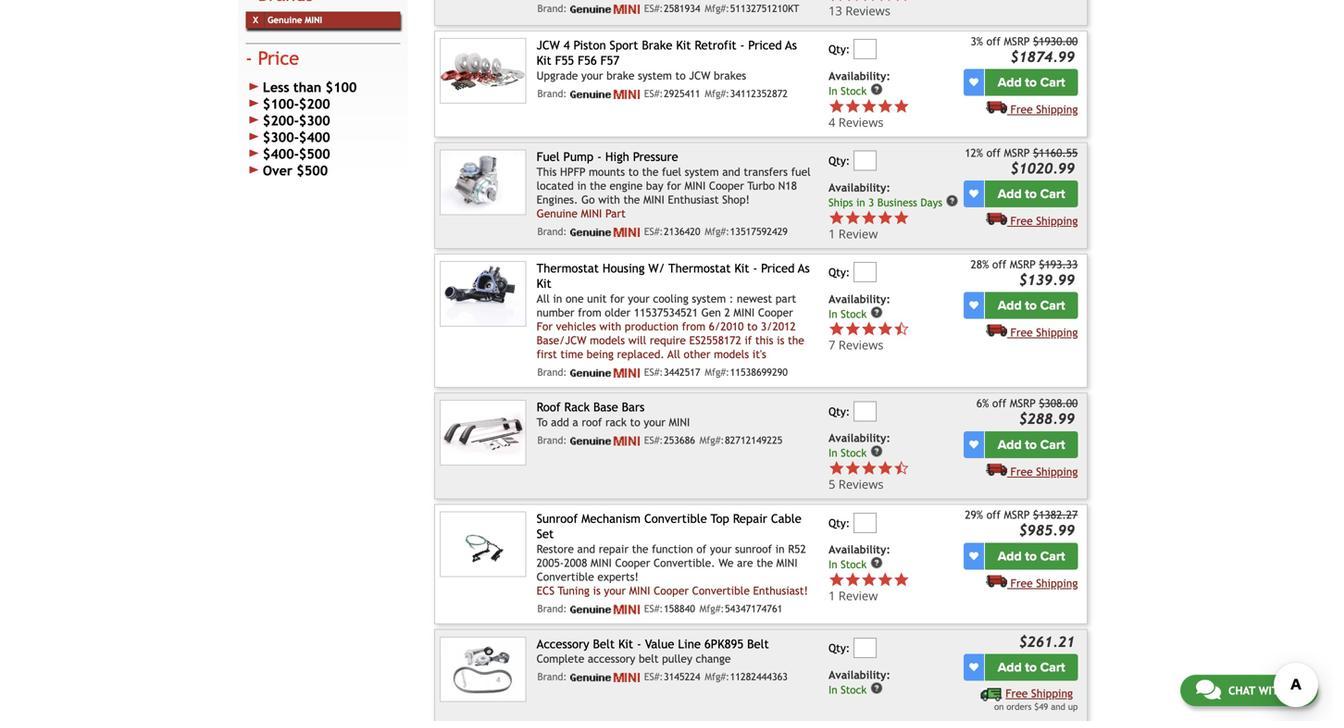Task type: locate. For each thing, give the bounding box(es) containing it.
2 qty: from the top
[[829, 154, 850, 167]]

free shipping image for $1874.99
[[986, 101, 1007, 114]]

13
[[829, 2, 843, 19]]

add to wish list image
[[970, 78, 979, 87], [970, 190, 979, 199], [970, 440, 979, 449]]

availability: inside availability: ships in 3 business days
[[829, 181, 891, 194]]

system inside 'jcw 4 piston sport brake kit retrofit - priced as kit f55 f56 f57 upgrade your brake system to jcw brakes'
[[638, 69, 672, 82]]

1 review for $1020.99
[[829, 225, 878, 242]]

2 4 reviews link from the top
[[829, 114, 910, 130]]

es#: left 2136420
[[644, 226, 663, 237]]

change
[[696, 653, 731, 666]]

to down $1874.99
[[1025, 75, 1037, 90]]

for up older
[[610, 292, 625, 305]]

5 es#: from the top
[[644, 435, 663, 446]]

off for $139.99
[[993, 258, 1007, 271]]

- inside accessory belt kit - value line  6pk895 belt complete accessory belt pulley change
[[637, 637, 642, 651]]

mini up enthusiast
[[685, 179, 706, 192]]

0 vertical spatial from
[[578, 306, 602, 319]]

models down es2558172
[[714, 348, 749, 360]]

stock for 7
[[841, 308, 867, 321]]

2 stock from the top
[[841, 308, 867, 321]]

34112352872
[[730, 88, 788, 99]]

system inside the fuel pump - high pressure this hpfp mounts to the fuel system and transfers fuel located in the engine bay for mini cooper turbo n18 engines. go with the mini enthusiast shop! genuine mini part
[[685, 165, 719, 178]]

2 7 reviews link from the top
[[829, 337, 910, 354]]

0 horizontal spatial belt
[[593, 637, 615, 651]]

question sign image up 4 reviews
[[870, 83, 883, 96]]

brand: up f55
[[538, 3, 567, 14]]

2 horizontal spatial and
[[1051, 702, 1066, 712]]

mfg#: down other
[[705, 367, 730, 378]]

es#: down belt
[[644, 672, 663, 683]]

free down $139.99
[[1011, 326, 1033, 339]]

your inside thermostat housing w/ thermostat kit - priced as kit all in one unit for your cooling system : newest part number from older 11537534521 gen 2 mini cooper for vehicles with production from 6/2010 to 3/2012 base/jcw models will require es2558172 if this is the first time being replaced. all other models it's
[[628, 292, 650, 305]]

4 genuine mini - corporate logo image from the top
[[570, 368, 640, 378]]

is inside thermostat housing w/ thermostat kit - priced as kit all in one unit for your cooling system : newest part number from older 11537534521 gen 2 mini cooper for vehicles with production from 6/2010 to 3/2012 base/jcw models will require es2558172 if this is the first time being replaced. all other models it's
[[777, 334, 785, 347]]

5 add from the top
[[998, 548, 1022, 564]]

0 vertical spatial add to wish list image
[[970, 78, 979, 87]]

f57
[[601, 53, 620, 68]]

review for $985.99
[[839, 587, 878, 604]]

add to cart button down $1020.99
[[985, 181, 1078, 208]]

2 free shipping from the top
[[1011, 215, 1078, 227]]

2 vertical spatial free shipping image
[[986, 574, 1007, 587]]

2 add from the top
[[998, 186, 1022, 202]]

1 add to wish list image from the top
[[970, 301, 979, 310]]

experts!
[[598, 570, 639, 583]]

1 vertical spatial free shipping image
[[986, 463, 1007, 476]]

the down sunroof
[[757, 556, 773, 569]]

in up number
[[553, 292, 562, 305]]

1 horizontal spatial thermostat
[[669, 261, 731, 276]]

5 add to cart from the top
[[998, 548, 1066, 564]]

add to wish list image
[[970, 301, 979, 310], [970, 552, 979, 561], [970, 663, 979, 672]]

1 7 reviews link from the top
[[829, 321, 961, 354]]

free shipping image
[[986, 101, 1007, 114], [986, 463, 1007, 476], [986, 574, 1007, 587]]

fuel up n18
[[791, 165, 811, 178]]

3 free shipping from the top
[[1011, 326, 1078, 339]]

question sign image
[[946, 195, 959, 208], [870, 306, 883, 319], [870, 445, 883, 458], [870, 682, 883, 695]]

shipping down $985.99 on the bottom of the page
[[1036, 577, 1078, 590]]

$200-
[[263, 113, 299, 128]]

1 free shipping image from the top
[[986, 101, 1007, 114]]

1 horizontal spatial belt
[[747, 637, 769, 651]]

1 question sign image from the top
[[870, 83, 883, 96]]

genuine mini - corporate logo image down the "experts!"
[[570, 605, 640, 614]]

$500 down $400
[[299, 146, 330, 162]]

repair
[[599, 543, 629, 556]]

free shipping image for $139.99
[[986, 324, 1007, 337]]

genuine mini - corporate logo image for 29% off msrp
[[570, 605, 640, 614]]

mini inside thermostat housing w/ thermostat kit - priced as kit all in one unit for your cooling system : newest part number from older 11537534521 gen 2 mini cooper for vehicles with production from 6/2010 to 3/2012 base/jcw models will require es2558172 if this is the first time being replaced. all other models it's
[[734, 306, 755, 319]]

cooper
[[709, 179, 744, 192], [758, 306, 793, 319], [615, 556, 650, 569], [654, 584, 689, 597]]

5 add to cart button from the top
[[985, 543, 1078, 570]]

2 add to cart button from the top
[[985, 181, 1078, 208]]

mfg#: down change
[[705, 672, 730, 683]]

1 vertical spatial half star image
[[894, 321, 910, 337]]

1 horizontal spatial from
[[682, 320, 706, 333]]

6/2010
[[709, 320, 744, 333]]

cart for $139.99
[[1041, 298, 1066, 314]]

system inside thermostat housing w/ thermostat kit - priced as kit all in one unit for your cooling system : newest part number from older 11537534521 gen 2 mini cooper for vehicles with production from 6/2010 to 3/2012 base/jcw models will require es2558172 if this is the first time being replaced. all other models it's
[[692, 292, 726, 305]]

r52
[[788, 543, 806, 556]]

x
[[253, 15, 258, 25]]

4 brand: from the top
[[538, 367, 567, 378]]

belt
[[639, 653, 659, 666]]

2 question sign image from the top
[[870, 557, 883, 570]]

roof
[[582, 416, 602, 429]]

3%
[[971, 35, 983, 48]]

0 horizontal spatial jcw
[[537, 38, 560, 52]]

mfg#: for 3% off msrp
[[705, 88, 730, 99]]

convertible
[[645, 512, 707, 526], [537, 570, 594, 583], [692, 584, 750, 597]]

restore
[[537, 543, 574, 556]]

cart for $1020.99
[[1041, 186, 1066, 202]]

review down 3
[[839, 225, 878, 242]]

es#: left 253686
[[644, 435, 663, 446]]

2 add to wish list image from the top
[[970, 190, 979, 199]]

1 vertical spatial with
[[600, 320, 622, 333]]

cooper inside the fuel pump - high pressure this hpfp mounts to the fuel system and transfers fuel located in the engine bay for mini cooper turbo n18 engines. go with the mini enthusiast shop! genuine mini part
[[709, 179, 744, 192]]

add to cart for $139.99
[[998, 298, 1066, 314]]

add to cart for $1020.99
[[998, 186, 1066, 202]]

msrp up $288.99
[[1010, 397, 1036, 410]]

3 add to cart button from the top
[[985, 292, 1078, 319]]

$985.99
[[1019, 522, 1075, 539]]

function
[[652, 543, 693, 556]]

availability: for $1020.99
[[829, 181, 891, 194]]

msrp up $1874.99
[[1004, 35, 1030, 48]]

2 add to wish list image from the top
[[970, 552, 979, 561]]

availability: ships in 3 business days
[[829, 181, 943, 209]]

the inside thermostat housing w/ thermostat kit - priced as kit all in one unit for your cooling system : newest part number from older 11537534521 gen 2 mini cooper for vehicles with production from 6/2010 to 3/2012 base/jcw models will require es2558172 if this is the first time being replaced. all other models it's
[[788, 334, 805, 347]]

from down gen
[[682, 320, 706, 333]]

off inside 12% off msrp $1160.55 $1020.99
[[987, 146, 1001, 159]]

1 vertical spatial genuine
[[537, 207, 578, 220]]

part
[[776, 292, 797, 305]]

4 stock from the top
[[841, 559, 867, 571]]

1 fuel from the left
[[662, 165, 682, 178]]

2 vertical spatial and
[[1051, 702, 1066, 712]]

4 reviews link
[[829, 98, 961, 130], [829, 114, 910, 130]]

shipping up the $1160.55
[[1036, 103, 1078, 116]]

4 cart from the top
[[1041, 437, 1066, 453]]

1 vertical spatial add to wish list image
[[970, 552, 979, 561]]

5
[[829, 476, 836, 493]]

1 right enthusiast!
[[829, 587, 836, 604]]

free for $288.99
[[1011, 465, 1033, 478]]

2 1 review link from the top
[[829, 225, 910, 242]]

half star image for 13 reviews
[[894, 0, 910, 3]]

1 vertical spatial and
[[577, 543, 596, 556]]

line
[[678, 637, 701, 651]]

0 vertical spatial system
[[638, 69, 672, 82]]

add to wish list image down 3%
[[970, 78, 979, 87]]

1 horizontal spatial all
[[668, 348, 681, 360]]

0 vertical spatial all
[[537, 292, 550, 305]]

of
[[697, 543, 707, 556]]

2 1 review from the top
[[829, 587, 878, 604]]

off inside 28% off msrp $193.33 $139.99
[[993, 258, 1007, 271]]

:
[[730, 292, 734, 305]]

your
[[581, 69, 603, 82], [628, 292, 650, 305], [644, 416, 666, 429], [710, 543, 732, 556], [604, 584, 626, 597]]

and up 2008
[[577, 543, 596, 556]]

es#3145224 - 11282444363 - accessory belt kit - value line  6pk895 belt - complete accessory belt pulley change - genuine mini - mini image
[[440, 637, 526, 702]]

2 in from the top
[[829, 308, 838, 321]]

2 vertical spatial system
[[692, 292, 726, 305]]

1 vertical spatial 4
[[829, 114, 836, 130]]

3
[[869, 197, 874, 209]]

add to wish list image down 12%
[[970, 190, 979, 199]]

question sign image down 5 reviews
[[870, 557, 883, 570]]

2 brand: from the top
[[538, 88, 567, 99]]

add down 12% off msrp $1160.55 $1020.99
[[998, 186, 1022, 202]]

msrp for $1020.99
[[1004, 146, 1030, 159]]

0 horizontal spatial for
[[610, 292, 625, 305]]

2 half star image from the top
[[894, 321, 910, 337]]

shipping for $139.99
[[1036, 326, 1078, 339]]

cart for $1874.99
[[1041, 75, 1066, 90]]

1 vertical spatial for
[[610, 292, 625, 305]]

1 1 from the top
[[829, 225, 836, 242]]

mini right 2
[[734, 306, 755, 319]]

your down f56
[[581, 69, 603, 82]]

1 horizontal spatial as
[[798, 261, 810, 276]]

free shipping image
[[986, 212, 1007, 225], [986, 324, 1007, 337], [981, 688, 1003, 701]]

es#:
[[644, 3, 663, 14], [644, 88, 663, 99], [644, 226, 663, 237], [644, 367, 663, 378], [644, 435, 663, 446], [644, 603, 663, 615], [644, 672, 663, 683]]

0 vertical spatial review
[[839, 225, 878, 242]]

for inside thermostat housing w/ thermostat kit - priced as kit all in one unit for your cooling system : newest part number from older 11537534521 gen 2 mini cooper for vehicles with production from 6/2010 to 3/2012 base/jcw models will require es2558172 if this is the first time being replaced. all other models it's
[[610, 292, 625, 305]]

7 es#: from the top
[[644, 672, 663, 683]]

belt up the accessory
[[593, 637, 615, 651]]

1 5 reviews link from the top
[[829, 460, 961, 493]]

0 horizontal spatial thermostat
[[537, 261, 599, 276]]

star image
[[845, 0, 861, 3], [877, 0, 894, 3], [861, 98, 877, 114], [894, 98, 910, 114], [894, 210, 910, 226], [829, 321, 845, 337], [877, 321, 894, 337], [861, 460, 877, 476], [877, 460, 894, 476], [829, 572, 845, 588], [861, 572, 877, 588], [877, 572, 894, 588], [894, 572, 910, 588]]

1 horizontal spatial models
[[714, 348, 749, 360]]

0 vertical spatial as
[[786, 38, 797, 52]]

off right "29%"
[[987, 509, 1001, 522]]

es#: down replaced.
[[644, 367, 663, 378]]

your down bars on the left bottom
[[644, 416, 666, 429]]

1 vertical spatial is
[[593, 584, 601, 597]]

in inside sunroof mechanism convertible top repair cable set restore and repair the function of your sunroof in r52 2005-2008 mini cooper convertible. we are the mini convertible experts! ecs tuning is your mini cooper convertible enthusiast!
[[776, 543, 785, 556]]

first
[[537, 348, 557, 360]]

es#: left the 158840
[[644, 603, 663, 615]]

- up belt
[[637, 637, 642, 651]]

kit inside accessory belt kit - value line  6pk895 belt complete accessory belt pulley change
[[619, 637, 633, 651]]

availability: in stock for 4 reviews
[[829, 70, 891, 97]]

this
[[756, 334, 774, 347]]

4 free shipping from the top
[[1011, 465, 1078, 478]]

3 availability: in stock from the top
[[829, 432, 891, 460]]

0 vertical spatial and
[[722, 165, 741, 178]]

add to wish list image for $139.99
[[970, 301, 979, 310]]

2 vertical spatial add to wish list image
[[970, 440, 979, 449]]

jcw up f55
[[537, 38, 560, 52]]

es#: 2581934 mfg#: 51132751210kt
[[644, 3, 800, 14]]

cart down $288.99
[[1041, 437, 1066, 453]]

reviews
[[846, 2, 891, 19], [839, 114, 884, 130], [839, 337, 884, 354], [839, 476, 884, 493]]

6 qty: from the top
[[829, 642, 850, 655]]

to down bars on the left bottom
[[630, 416, 641, 429]]

2 availability: from the top
[[829, 181, 891, 194]]

cooper up shop!
[[709, 179, 744, 192]]

2 1 from the top
[[829, 587, 836, 604]]

brand:
[[538, 3, 567, 14], [538, 88, 567, 99], [538, 226, 567, 237], [538, 367, 567, 378], [538, 435, 567, 446], [538, 603, 567, 615], [538, 672, 567, 683]]

with up the part
[[598, 193, 620, 206]]

1 review from the top
[[839, 225, 878, 242]]

your up we
[[710, 543, 732, 556]]

-
[[740, 38, 745, 52], [597, 150, 602, 164], [753, 261, 758, 276], [637, 637, 642, 651]]

availability: for $139.99
[[829, 293, 891, 306]]

is down 3/2012
[[777, 334, 785, 347]]

your inside roof rack base bars to add a roof rack to your mini
[[644, 416, 666, 429]]

5 cart from the top
[[1041, 548, 1066, 564]]

0 horizontal spatial genuine
[[268, 15, 302, 25]]

priced inside thermostat housing w/ thermostat kit - priced as kit all in one unit for your cooling system : newest part number from older 11537534521 gen 2 mini cooper for vehicles with production from 6/2010 to 3/2012 base/jcw models will require es2558172 if this is the first time being replaced. all other models it's
[[761, 261, 795, 276]]

in inside availability: ships in 3 business days
[[857, 197, 866, 209]]

kit right brake
[[676, 38, 691, 52]]

chat with us link
[[1181, 675, 1319, 707]]

cart down $985.99 on the bottom of the page
[[1041, 548, 1066, 564]]

add to wish list image for $1874.99
[[970, 78, 979, 87]]

brand: down complete
[[538, 672, 567, 683]]

free inside free shipping on orders $49 and up
[[1006, 687, 1028, 700]]

will
[[629, 334, 647, 347]]

0 vertical spatial convertible
[[645, 512, 707, 526]]

- inside thermostat housing w/ thermostat kit - priced as kit all in one unit for your cooling system : newest part number from older 11537534521 gen 2 mini cooper for vehicles with production from 6/2010 to 3/2012 base/jcw models will require es2558172 if this is the first time being replaced. all other models it's
[[753, 261, 758, 276]]

question sign image
[[870, 83, 883, 96], [870, 557, 883, 570]]

free shipping image up 29% off msrp $1382.27 $985.99
[[986, 463, 1007, 476]]

msrp for $985.99
[[1004, 509, 1030, 522]]

4 add from the top
[[998, 437, 1022, 453]]

is inside sunroof mechanism convertible top repair cable set restore and repair the function of your sunroof in r52 2005-2008 mini cooper convertible. we are the mini convertible experts! ecs tuning is your mini cooper convertible enthusiast!
[[593, 584, 601, 597]]

es#: for 6% off msrp
[[644, 435, 663, 446]]

mfg#: for $261.21
[[705, 672, 730, 683]]

reviews right 5
[[839, 476, 884, 493]]

reviews for 4 reviews
[[839, 114, 884, 130]]

2 cart from the top
[[1041, 186, 1066, 202]]

question sign image for 5 reviews
[[870, 445, 883, 458]]

1 horizontal spatial is
[[777, 334, 785, 347]]

off inside 6% off msrp $308.00 $288.99
[[993, 397, 1007, 410]]

off right 12%
[[987, 146, 1001, 159]]

off for $985.99
[[987, 509, 1001, 522]]

to up the if
[[747, 320, 758, 333]]

the down 3/2012
[[788, 334, 805, 347]]

shipping up $49
[[1032, 687, 1073, 700]]

half star image
[[894, 460, 910, 476]]

msrp inside '3% off msrp $1930.00 $1874.99'
[[1004, 35, 1030, 48]]

to inside the fuel pump - high pressure this hpfp mounts to the fuel system and transfers fuel located in the engine bay for mini cooper turbo n18 engines. go with the mini enthusiast shop! genuine mini part
[[629, 165, 639, 178]]

1 horizontal spatial jcw
[[689, 69, 711, 82]]

None text field
[[854, 151, 877, 171], [854, 262, 877, 283], [854, 513, 877, 533], [854, 638, 877, 658], [854, 151, 877, 171], [854, 262, 877, 283], [854, 513, 877, 533], [854, 638, 877, 658]]

5 availability: from the top
[[829, 543, 891, 556]]

thermostat
[[537, 261, 599, 276], [669, 261, 731, 276]]

over
[[263, 163, 293, 178]]

0 vertical spatial for
[[667, 179, 681, 192]]

7 genuine mini - corporate logo image from the top
[[570, 673, 640, 683]]

4 availability: from the top
[[829, 432, 891, 445]]

the down engine
[[624, 193, 640, 206]]

in left r52
[[776, 543, 785, 556]]

6 brand: from the top
[[538, 603, 567, 615]]

3 add to cart from the top
[[998, 298, 1066, 314]]

cart for $985.99
[[1041, 548, 1066, 564]]

$300-
[[263, 130, 299, 145]]

1 vertical spatial free shipping image
[[986, 324, 1007, 337]]

2 free shipping image from the top
[[986, 463, 1007, 476]]

free shipping image for $985.99
[[986, 574, 1007, 587]]

add down 6% off msrp $308.00 $288.99
[[998, 437, 1022, 453]]

1 vertical spatial 1
[[829, 587, 836, 604]]

28%
[[971, 258, 989, 271]]

1 review
[[829, 225, 878, 242], [829, 587, 878, 604]]

the right repair
[[632, 543, 649, 556]]

mini down the "experts!"
[[629, 584, 651, 597]]

system down jcw 4 piston sport brake kit retrofit - priced as kit f55 f56 f57 link
[[638, 69, 672, 82]]

older
[[605, 306, 631, 319]]

and inside sunroof mechanism convertible top repair cable set restore and repair the function of your sunroof in r52 2005-2008 mini cooper convertible. we are the mini convertible experts! ecs tuning is your mini cooper convertible enthusiast!
[[577, 543, 596, 556]]

cooling
[[653, 292, 689, 305]]

1 13 reviews link from the top
[[829, 0, 961, 19]]

free down $985.99 on the bottom of the page
[[1011, 577, 1033, 590]]

as inside 'jcw 4 piston sport brake kit retrofit - priced as kit f55 f56 f57 upgrade your brake system to jcw brakes'
[[786, 38, 797, 52]]

- inside 'jcw 4 piston sport brake kit retrofit - priced as kit f55 f56 f57 upgrade your brake system to jcw brakes'
[[740, 38, 745, 52]]

msrp inside 12% off msrp $1160.55 $1020.99
[[1004, 146, 1030, 159]]

es#: left 2925411 in the top of the page
[[644, 88, 663, 99]]

f55
[[555, 53, 574, 68]]

1 belt from the left
[[593, 637, 615, 651]]

None text field
[[854, 39, 877, 59], [854, 401, 877, 422], [854, 39, 877, 59], [854, 401, 877, 422]]

1 vertical spatial system
[[685, 165, 719, 178]]

$400-$500 link
[[246, 146, 400, 163]]

3 stock from the top
[[841, 447, 867, 460]]

1 add to cart from the top
[[998, 75, 1066, 90]]

all up number
[[537, 292, 550, 305]]

repair
[[733, 512, 768, 526]]

4 es#: from the top
[[644, 367, 663, 378]]

stock
[[841, 85, 867, 97], [841, 308, 867, 321], [841, 447, 867, 460], [841, 559, 867, 571], [841, 684, 867, 696]]

kit up number
[[537, 276, 552, 291]]

sunroof mechanism convertible top repair cable set restore and repair the function of your sunroof in r52 2005-2008 mini cooper convertible. we are the mini convertible experts! ecs tuning is your mini cooper convertible enthusiast!
[[537, 512, 808, 597]]

54347174761
[[725, 603, 783, 615]]

0 horizontal spatial from
[[578, 306, 602, 319]]

2 availability: in stock from the top
[[829, 293, 891, 321]]

msrp up $1020.99
[[1004, 146, 1030, 159]]

with
[[598, 193, 620, 206], [600, 320, 622, 333], [1259, 684, 1286, 697]]

msrp inside 29% off msrp $1382.27 $985.99
[[1004, 509, 1030, 522]]

x genuine mini
[[253, 15, 322, 25]]

1 horizontal spatial for
[[667, 179, 681, 192]]

0 horizontal spatial fuel
[[662, 165, 682, 178]]

genuine mini - corporate logo image for $261.21
[[570, 673, 640, 683]]

from down unit
[[578, 306, 602, 319]]

free for $139.99
[[1011, 326, 1033, 339]]

add to cart down $288.99
[[998, 437, 1066, 453]]

3 availability: from the top
[[829, 293, 891, 306]]

4 in from the top
[[829, 559, 838, 571]]

1 review for $985.99
[[829, 587, 878, 604]]

engines.
[[537, 193, 578, 206]]

0 vertical spatial is
[[777, 334, 785, 347]]

1 add from the top
[[998, 75, 1022, 90]]

3 qty: from the top
[[829, 266, 850, 279]]

3 free shipping image from the top
[[986, 574, 1007, 587]]

off inside 29% off msrp $1382.27 $985.99
[[987, 509, 1001, 522]]

5 stock from the top
[[841, 684, 867, 696]]

half star image for 7 reviews
[[894, 321, 910, 337]]

mfg#: right '2581934'
[[705, 3, 730, 14]]

qty: for 3% off msrp
[[829, 43, 850, 56]]

genuine mini - corporate logo image for 28% off msrp
[[570, 368, 640, 378]]

0 vertical spatial $500
[[299, 146, 330, 162]]

$500
[[299, 146, 330, 162], [297, 163, 328, 178]]

2 es#: from the top
[[644, 88, 663, 99]]

$1382.27
[[1033, 509, 1078, 522]]

3 brand: from the top
[[538, 226, 567, 237]]

brake
[[607, 69, 635, 82]]

with down older
[[600, 320, 622, 333]]

1 vertical spatial 1 review
[[829, 587, 878, 604]]

1 review down ships
[[829, 225, 878, 242]]

0 vertical spatial free shipping image
[[986, 101, 1007, 114]]

brand: for $139.99
[[538, 367, 567, 378]]

brand: for $985.99
[[538, 603, 567, 615]]

msrp inside 28% off msrp $193.33 $139.99
[[1010, 258, 1036, 271]]

0 vertical spatial free shipping image
[[986, 212, 1007, 225]]

free shipping for $288.99
[[1011, 465, 1078, 478]]

5 availability: in stock from the top
[[829, 668, 891, 696]]

5 brand: from the top
[[538, 435, 567, 446]]

1 availability: in stock from the top
[[829, 70, 891, 97]]

es#: 158840 mfg#: 54347174761
[[644, 603, 783, 615]]

half star image
[[894, 0, 910, 3], [894, 321, 910, 337]]

5 qty: from the top
[[829, 517, 850, 530]]

mini up 253686
[[669, 416, 690, 429]]

convertible up function
[[645, 512, 707, 526]]

$100-
[[263, 96, 299, 112]]

1 vertical spatial $500
[[297, 163, 328, 178]]

1 horizontal spatial and
[[722, 165, 741, 178]]

3 add to wish list image from the top
[[970, 440, 979, 449]]

5 genuine mini - corporate logo image from the top
[[570, 437, 640, 446]]

jcw
[[537, 38, 560, 52], [689, 69, 711, 82]]

11282444363
[[730, 672, 788, 683]]

1
[[829, 225, 836, 242], [829, 587, 836, 604]]

3/2012
[[761, 320, 796, 333]]

in up go
[[577, 179, 587, 192]]

1 vertical spatial priced
[[761, 261, 795, 276]]

genuine mini - corporate logo image
[[570, 5, 640, 14], [570, 90, 640, 99], [570, 228, 640, 237], [570, 368, 640, 378], [570, 437, 640, 446], [570, 605, 640, 614], [570, 673, 640, 683]]

1 horizontal spatial 4
[[829, 114, 836, 130]]

2 5 reviews link from the top
[[829, 476, 910, 493]]

3442517
[[664, 367, 701, 378]]

free shipping image up on
[[981, 688, 1003, 701]]

6 genuine mini - corporate logo image from the top
[[570, 605, 640, 614]]

1 es#: from the top
[[644, 3, 663, 14]]

free for $1874.99
[[1011, 103, 1033, 116]]

7 reviews link
[[829, 321, 961, 354], [829, 337, 910, 354]]

genuine right "x"
[[268, 15, 302, 25]]

0 horizontal spatial is
[[593, 584, 601, 597]]

mini inside roof rack base bars to add a roof rack to your mini
[[669, 416, 690, 429]]

shipping up $1382.27
[[1036, 465, 1078, 478]]

6 add to cart button from the top
[[985, 654, 1078, 681]]

star image
[[829, 0, 845, 3], [861, 0, 877, 3], [829, 98, 845, 114], [845, 98, 861, 114], [877, 98, 894, 114], [829, 210, 845, 226], [845, 210, 861, 226], [861, 210, 877, 226], [877, 210, 894, 226], [845, 321, 861, 337], [861, 321, 877, 337], [829, 460, 845, 476], [845, 460, 861, 476], [845, 572, 861, 588]]

add to cart button down $288.99
[[985, 431, 1078, 458]]

1 vertical spatial add to wish list image
[[970, 190, 979, 199]]

as inside thermostat housing w/ thermostat kit - priced as kit all in one unit for your cooling system : newest part number from older 11537534521 gen 2 mini cooper for vehicles with production from 6/2010 to 3/2012 base/jcw models will require es2558172 if this is the first time being replaced. all other models it's
[[798, 261, 810, 276]]

1 horizontal spatial genuine
[[537, 207, 578, 220]]

fuel down pressure
[[662, 165, 682, 178]]

cable
[[771, 512, 802, 526]]

4 add to cart from the top
[[998, 437, 1066, 453]]

1 half star image from the top
[[894, 0, 910, 3]]

0 vertical spatial with
[[598, 193, 620, 206]]

than
[[293, 80, 322, 95]]

1 horizontal spatial fuel
[[791, 165, 811, 178]]

0 horizontal spatial as
[[786, 38, 797, 52]]

the
[[642, 165, 659, 178], [590, 179, 606, 192], [624, 193, 640, 206], [788, 334, 805, 347], [632, 543, 649, 556], [757, 556, 773, 569]]

1 in from the top
[[829, 85, 838, 97]]

add to cart button down $139.99
[[985, 292, 1078, 319]]

in left 3
[[857, 197, 866, 209]]

belt up 11282444363
[[747, 637, 769, 651]]

1 vertical spatial all
[[668, 348, 681, 360]]

0 horizontal spatial and
[[577, 543, 596, 556]]

your inside 'jcw 4 piston sport brake kit retrofit - priced as kit f55 f56 f57 upgrade your brake system to jcw brakes'
[[581, 69, 603, 82]]

availability: in stock for 7 reviews
[[829, 293, 891, 321]]

- up mounts
[[597, 150, 602, 164]]

0 horizontal spatial all
[[537, 292, 550, 305]]

4 up f55
[[564, 38, 570, 52]]

thermostat up one
[[537, 261, 599, 276]]

msrp inside 6% off msrp $308.00 $288.99
[[1010, 397, 1036, 410]]

0 vertical spatial jcw
[[537, 38, 560, 52]]

es#: for 12% off msrp
[[644, 226, 663, 237]]

6% off msrp $308.00 $288.99
[[977, 397, 1078, 428]]

reviews inside "link"
[[839, 114, 884, 130]]

free up orders
[[1006, 687, 1028, 700]]

1 qty: from the top
[[829, 43, 850, 56]]

0 vertical spatial 1 review
[[829, 225, 878, 242]]

with left us
[[1259, 684, 1286, 697]]

6 es#: from the top
[[644, 603, 663, 615]]

over $500 link
[[246, 163, 400, 179]]

priced down 51132751210kt
[[749, 38, 782, 52]]

off inside '3% off msrp $1930.00 $1874.99'
[[987, 35, 1001, 48]]

brand: for $1874.99
[[538, 88, 567, 99]]

4 availability: in stock from the top
[[829, 543, 891, 571]]

genuine mini - corporate logo image down brake at the top left
[[570, 90, 640, 99]]

top
[[711, 512, 730, 526]]

0 vertical spatial 1
[[829, 225, 836, 242]]

0 vertical spatial question sign image
[[870, 83, 883, 96]]

free shipping down $139.99
[[1011, 326, 1078, 339]]

0 vertical spatial priced
[[749, 38, 782, 52]]

0 vertical spatial 4
[[564, 38, 570, 52]]

4 inside 'jcw 4 piston sport brake kit retrofit - priced as kit f55 f56 f57 upgrade your brake system to jcw brakes'
[[564, 38, 570, 52]]

free for $985.99
[[1011, 577, 1033, 590]]

cart down $1874.99
[[1041, 75, 1066, 90]]

in inside the fuel pump - high pressure this hpfp mounts to the fuel system and transfers fuel located in the engine bay for mini cooper turbo n18 engines. go with the mini enthusiast shop! genuine mini part
[[577, 179, 587, 192]]

$1020.99
[[1011, 160, 1075, 177]]

mfg#: for 6% off msrp
[[700, 435, 725, 446]]

to inside 'jcw 4 piston sport brake kit retrofit - priced as kit f55 f56 f57 upgrade your brake system to jcw brakes'
[[676, 69, 686, 82]]

fuel
[[662, 165, 682, 178], [791, 165, 811, 178]]

2 vertical spatial add to wish list image
[[970, 663, 979, 672]]

question sign image for 1 review
[[946, 195, 959, 208]]

5 free shipping from the top
[[1011, 577, 1078, 590]]

3 in from the top
[[829, 447, 838, 460]]

1 cart from the top
[[1041, 75, 1066, 90]]

0 vertical spatial add to wish list image
[[970, 301, 979, 310]]

1 brand: from the top
[[538, 3, 567, 14]]

1 vertical spatial from
[[682, 320, 706, 333]]

off
[[987, 35, 1001, 48], [987, 146, 1001, 159], [993, 258, 1007, 271], [993, 397, 1007, 410], [987, 509, 1001, 522]]

models up being
[[590, 334, 625, 347]]

free shipping down $985.99 on the bottom of the page
[[1011, 577, 1078, 590]]

2 thermostat from the left
[[669, 261, 731, 276]]

5 in from the top
[[829, 684, 838, 696]]

28% off msrp $193.33 $139.99
[[971, 258, 1078, 289]]

es#: for 3% off msrp
[[644, 88, 663, 99]]

1 vertical spatial as
[[798, 261, 810, 276]]

0 horizontal spatial models
[[590, 334, 625, 347]]

add for $1020.99
[[998, 186, 1022, 202]]

1 vertical spatial question sign image
[[870, 557, 883, 570]]

ecs
[[537, 584, 555, 597]]

1 add to cart button from the top
[[985, 69, 1078, 96]]

time
[[561, 348, 583, 360]]

6 add from the top
[[998, 660, 1022, 675]]

thermostat down es#: 2136420 mfg#: 13517592429
[[669, 261, 731, 276]]

shipping for $985.99
[[1036, 577, 1078, 590]]

0 vertical spatial half star image
[[894, 0, 910, 3]]

we
[[719, 556, 734, 569]]

less than $100 link
[[246, 79, 400, 96]]

free shipping for $985.99
[[1011, 577, 1078, 590]]

genuine mini - corporate logo image down the accessory
[[570, 673, 640, 683]]

free shipping up the $1160.55
[[1011, 103, 1078, 116]]

12%
[[965, 146, 983, 159]]

0 horizontal spatial 4
[[564, 38, 570, 52]]

2 review from the top
[[839, 587, 878, 604]]

7 brand: from the top
[[538, 672, 567, 683]]

4 add to cart button from the top
[[985, 431, 1078, 458]]

1 vertical spatial review
[[839, 587, 878, 604]]

1 review right enthusiast!
[[829, 587, 878, 604]]

2925411
[[664, 88, 701, 99]]

1 free shipping from the top
[[1011, 103, 1078, 116]]



Task type: describe. For each thing, give the bounding box(es) containing it.
with inside the fuel pump - high pressure this hpfp mounts to the fuel system and transfers fuel located in the engine bay for mini cooper turbo n18 engines. go with the mini enthusiast shop! genuine mini part
[[598, 193, 620, 206]]

in for 5
[[829, 447, 838, 460]]

accessory belt kit - value line  6pk895 belt link
[[537, 637, 769, 651]]

6 cart from the top
[[1041, 660, 1066, 675]]

$1160.55
[[1033, 146, 1078, 159]]

es2558172
[[689, 334, 742, 347]]

qty: for 6% off msrp
[[829, 405, 850, 418]]

availability: in stock for 1 review
[[829, 543, 891, 571]]

29%
[[965, 509, 983, 522]]

roof rack base bars to add a roof rack to your mini
[[537, 400, 690, 429]]

availability: for $985.99
[[829, 543, 891, 556]]

add for $985.99
[[998, 548, 1022, 564]]

chat
[[1229, 684, 1256, 697]]

availability: for $288.99
[[829, 432, 891, 445]]

kit up newest
[[735, 261, 750, 276]]

free shipping for $139.99
[[1011, 326, 1078, 339]]

13517592429
[[730, 226, 788, 237]]

6 add to cart from the top
[[998, 660, 1066, 675]]

add to cart for $1874.99
[[998, 75, 1066, 90]]

to
[[537, 416, 548, 429]]

qty: for 28% off msrp
[[829, 266, 850, 279]]

roof rack base bars link
[[537, 400, 645, 415]]

add to wish list image for $985.99
[[970, 552, 979, 561]]

accessory
[[537, 637, 589, 651]]

29% off msrp $1382.27 $985.99
[[965, 509, 1078, 539]]

2136420
[[664, 226, 701, 237]]

brakes
[[714, 69, 747, 82]]

pressure
[[633, 150, 678, 164]]

to down $139.99
[[1025, 298, 1037, 314]]

for
[[537, 320, 553, 333]]

shipping for $1020.99
[[1036, 215, 1078, 227]]

3% off msrp $1930.00 $1874.99
[[971, 35, 1078, 65]]

2 fuel from the left
[[791, 165, 811, 178]]

in for 4
[[829, 85, 838, 97]]

cooper up the "experts!"
[[615, 556, 650, 569]]

upgrade
[[537, 69, 578, 82]]

question sign image for 1 review
[[870, 557, 883, 570]]

jcw 4 piston sport brake kit retrofit - priced as kit f55 f56 f57 link
[[537, 38, 797, 68]]

in inside thermostat housing w/ thermostat kit - priced as kit all in one unit for your cooling system : newest part number from older 11537534521 gen 2 mini cooper for vehicles with production from 6/2010 to 3/2012 base/jcw models will require es2558172 if this is the first time being replaced. all other models it's
[[553, 292, 562, 305]]

priced inside 'jcw 4 piston sport brake kit retrofit - priced as kit f55 f56 f57 upgrade your brake system to jcw brakes'
[[749, 38, 782, 52]]

mfg#: for 29% off msrp
[[700, 603, 725, 615]]

the up bay
[[642, 165, 659, 178]]

to down $261.21 at the bottom of the page
[[1025, 660, 1037, 675]]

3145224
[[664, 672, 701, 683]]

- inside the fuel pump - high pressure this hpfp mounts to the fuel system and transfers fuel located in the engine bay for mini cooper turbo n18 engines. go with the mini enthusiast shop! genuine mini part
[[597, 150, 602, 164]]

1 4 reviews link from the top
[[829, 98, 961, 130]]

cart for $288.99
[[1041, 437, 1066, 453]]

availability: for $1874.99
[[829, 70, 891, 83]]

es#: for $261.21
[[644, 672, 663, 683]]

other
[[684, 348, 711, 360]]

brand: for $288.99
[[538, 435, 567, 446]]

n18
[[778, 179, 797, 192]]

shop!
[[722, 193, 750, 206]]

genuine mini - corporate logo image for 3% off msrp
[[570, 90, 640, 99]]

add for $1874.99
[[998, 75, 1022, 90]]

$139.99
[[1019, 272, 1075, 289]]

mini right "x"
[[305, 15, 322, 25]]

sunroof
[[735, 543, 772, 556]]

to down $1020.99
[[1025, 186, 1037, 202]]

add to cart for $288.99
[[998, 437, 1066, 453]]

7
[[829, 337, 836, 354]]

$1930.00
[[1033, 35, 1078, 48]]

if
[[745, 334, 752, 347]]

up
[[1068, 702, 1078, 712]]

es#: for 29% off msrp
[[644, 603, 663, 615]]

51132751210kt
[[730, 3, 800, 14]]

free shipping image for $1020.99
[[986, 212, 1007, 225]]

review for $1020.99
[[839, 225, 878, 242]]

2 vertical spatial free shipping image
[[981, 688, 1003, 701]]

add to cart button for $985.99
[[985, 543, 1078, 570]]

the down mounts
[[590, 179, 606, 192]]

bay
[[646, 179, 664, 192]]

es#3442517 - 11538699290 - thermostat housing w/ thermostat kit - priced as kit - all in one unit for your cooling system : newest part number from older 11537534521 gen 2 mini cooper - genuine mini - mini image
[[440, 261, 526, 327]]

off for $288.99
[[993, 397, 1007, 410]]

2 belt from the left
[[747, 637, 769, 651]]

are
[[737, 556, 753, 569]]

2
[[725, 306, 730, 319]]

add to cart button for $288.99
[[985, 431, 1078, 458]]

fuel
[[537, 150, 560, 164]]

availability: in stock for 5 reviews
[[829, 432, 891, 460]]

off for $1874.99
[[987, 35, 1001, 48]]

to down $985.99 on the bottom of the page
[[1025, 548, 1037, 564]]

mounts
[[589, 165, 625, 178]]

less than $100 $100-$200 $200-$300 $300-$400 $400-$500 over $500
[[263, 80, 357, 178]]

11537534521
[[634, 306, 698, 319]]

question sign image for 4 reviews
[[870, 83, 883, 96]]

and inside free shipping on orders $49 and up
[[1051, 702, 1066, 712]]

7 reviews
[[829, 337, 884, 354]]

4 1 review link from the top
[[829, 587, 910, 604]]

one
[[566, 292, 584, 305]]

fuel pump - high pressure this hpfp mounts to the fuel system and transfers fuel located in the engine bay for mini cooper turbo n18 engines. go with the mini enthusiast shop! genuine mini part
[[537, 150, 811, 220]]

0 vertical spatial genuine
[[268, 15, 302, 25]]

13 reviews
[[829, 2, 891, 19]]

add to cart button for $1020.99
[[985, 181, 1078, 208]]

on
[[995, 702, 1004, 712]]

off for $1020.99
[[987, 146, 1001, 159]]

w/
[[649, 261, 665, 276]]

6pk895
[[705, 637, 744, 651]]

add
[[551, 416, 569, 429]]

2008
[[564, 556, 587, 569]]

being
[[587, 348, 614, 360]]

$49
[[1035, 702, 1049, 712]]

stock for 4
[[841, 85, 867, 97]]

1 vertical spatial models
[[714, 348, 749, 360]]

comments image
[[1196, 679, 1221, 701]]

shipping for $1874.99
[[1036, 103, 1078, 116]]

es#2925411 - 34112352872 - jcw 4 piston sport brake kit retrofit - priced as kit f55 f56 f57 - upgrade your brake system to jcw brakes - genuine mini - mini image
[[440, 38, 526, 104]]

it's
[[753, 348, 767, 360]]

add to wish list image for $1020.99
[[970, 190, 979, 199]]

es#: 3145224 mfg#: 11282444363
[[644, 672, 788, 683]]

0 vertical spatial models
[[590, 334, 625, 347]]

es#2136420 - 13517592429 - fuel pump - high pressure - this hpfp mounts to the fuel system and transfers fuel located in the engine bay for mini cooper turbo n18 engines. go with the mini enthusiast shop! - genuine mini - mini image
[[440, 150, 526, 215]]

$100-$200 link
[[246, 96, 400, 113]]

add for $139.99
[[998, 298, 1022, 314]]

orders
[[1007, 702, 1032, 712]]

qty: for $261.21
[[829, 642, 850, 655]]

1 1 review link from the top
[[829, 210, 961, 242]]

to inside thermostat housing w/ thermostat kit - priced as kit all in one unit for your cooling system : newest part number from older 11537534521 gen 2 mini cooper for vehicles with production from 6/2010 to 3/2012 base/jcw models will require es2558172 if this is the first time being replaced. all other models it's
[[747, 320, 758, 333]]

and inside the fuel pump - high pressure this hpfp mounts to the fuel system and transfers fuel located in the engine bay for mini cooper turbo n18 engines. go with the mini enthusiast shop! genuine mini part
[[722, 165, 741, 178]]

mini down bay
[[644, 193, 665, 206]]

es#: for 28% off msrp
[[644, 367, 663, 378]]

1 for $985.99
[[829, 587, 836, 604]]

mfg#: for 28% off msrp
[[705, 367, 730, 378]]

6 availability: from the top
[[829, 668, 891, 681]]

part
[[606, 207, 626, 220]]

3 add to wish list image from the top
[[970, 663, 979, 672]]

base
[[594, 400, 618, 415]]

bars
[[622, 400, 645, 415]]

vehicles
[[556, 320, 596, 333]]

your down the "experts!"
[[604, 584, 626, 597]]

add to cart button for $139.99
[[985, 292, 1078, 319]]

$100
[[326, 80, 357, 95]]

in for 1
[[829, 559, 838, 571]]

1 thermostat from the left
[[537, 261, 599, 276]]

$308.00
[[1039, 397, 1078, 410]]

1 vertical spatial convertible
[[537, 570, 594, 583]]

1 genuine mini - corporate logo image from the top
[[570, 5, 640, 14]]

pulley
[[662, 653, 693, 666]]

complete
[[537, 653, 585, 666]]

es#253686 - 82712149225 - roof rack base bars - to add a roof rack to your mini - genuine mini - mini image
[[440, 400, 526, 466]]

qty: for 12% off msrp
[[829, 154, 850, 167]]

high
[[605, 150, 630, 164]]

2 vertical spatial convertible
[[692, 584, 750, 597]]

shipping for $288.99
[[1036, 465, 1078, 478]]

mini down go
[[581, 207, 602, 220]]

82712149225
[[725, 435, 783, 446]]

brand: for $1020.99
[[538, 226, 567, 237]]

msrp for $288.99
[[1010, 397, 1036, 410]]

msrp for $139.99
[[1010, 258, 1036, 271]]

kit up upgrade
[[537, 53, 552, 68]]

free shipping for $1020.99
[[1011, 215, 1078, 227]]

free shipping image for $288.99
[[986, 463, 1007, 476]]

cooper up the 158840
[[654, 584, 689, 597]]

roof
[[537, 400, 561, 415]]

253686
[[664, 435, 695, 446]]

add to wish list image for $288.99
[[970, 440, 979, 449]]

mini down repair
[[591, 556, 612, 569]]

add to cart button for $1874.99
[[985, 69, 1078, 96]]

add for $288.99
[[998, 437, 1022, 453]]

2 vertical spatial with
[[1259, 684, 1286, 697]]

newest
[[737, 292, 772, 305]]

thermostat housing w/ thermostat kit - priced as kit link
[[537, 261, 810, 291]]

free for $1020.99
[[1011, 215, 1033, 227]]

pump
[[564, 150, 594, 164]]

mini down r52
[[777, 556, 798, 569]]

hpfp
[[560, 165, 586, 178]]

es#: 253686 mfg#: 82712149225
[[644, 435, 783, 446]]

fuel pump - high pressure link
[[537, 150, 678, 164]]

to inside roof rack base bars to add a roof rack to your mini
[[630, 416, 641, 429]]

enthusiast!
[[753, 584, 808, 597]]

convertible.
[[654, 556, 715, 569]]

cooper inside thermostat housing w/ thermostat kit - priced as kit all in one unit for your cooling system : newest part number from older 11537534521 gen 2 mini cooper for vehicles with production from 6/2010 to 3/2012 base/jcw models will require es2558172 if this is the first time being replaced. all other models it's
[[758, 306, 793, 319]]

in for 7
[[829, 308, 838, 321]]

mfg#: for 12% off msrp
[[705, 226, 730, 237]]

ships
[[829, 197, 853, 209]]

2 13 reviews link from the top
[[829, 2, 910, 19]]

shipping inside free shipping on orders $49 and up
[[1032, 687, 1073, 700]]

with inside thermostat housing w/ thermostat kit - priced as kit all in one unit for your cooling system : newest part number from older 11537534521 gen 2 mini cooper for vehicles with production from 6/2010 to 3/2012 base/jcw models will require es2558172 if this is the first time being replaced. all other models it's
[[600, 320, 622, 333]]

2581934
[[664, 3, 701, 14]]

4 inside "link"
[[829, 114, 836, 130]]

5 reviews
[[829, 476, 884, 493]]

genuine mini - corporate logo image for 6% off msrp
[[570, 437, 640, 446]]

question sign image for 7 reviews
[[870, 306, 883, 319]]

1 for $1020.99
[[829, 225, 836, 242]]

go
[[582, 193, 595, 206]]

accessory belt kit - value line  6pk895 belt complete accessory belt pulley change
[[537, 637, 769, 666]]

for inside the fuel pump - high pressure this hpfp mounts to the fuel system and transfers fuel located in the engine bay for mini cooper turbo n18 engines. go with the mini enthusiast shop! genuine mini part
[[667, 179, 681, 192]]

reviews right 13
[[846, 2, 891, 19]]

add to cart for $985.99
[[998, 548, 1066, 564]]

qty: for 29% off msrp
[[829, 517, 850, 530]]

value
[[645, 637, 675, 651]]

stock for 1
[[841, 559, 867, 571]]

6%
[[977, 397, 989, 410]]

reviews for 7 reviews
[[839, 337, 884, 354]]

$200-$300 link
[[246, 113, 400, 129]]

es#158840 - 54347174761 - sunroof mechanism convertible top repair cable set - restore and repair the function of your sunroof in r52 2005-2008 mini cooper convertible. we are the mini convertible experts! - genuine mini - mini image
[[440, 512, 526, 577]]

genuine mini - corporate logo image for 12% off msrp
[[570, 228, 640, 237]]

msrp for $1874.99
[[1004, 35, 1030, 48]]

1 vertical spatial jcw
[[689, 69, 711, 82]]

to down $288.99
[[1025, 437, 1037, 453]]

3 1 review link from the top
[[829, 572, 961, 604]]

stock for 5
[[841, 447, 867, 460]]

genuine inside the fuel pump - high pressure this hpfp mounts to the fuel system and transfers fuel located in the engine bay for mini cooper turbo n18 engines. go with the mini enthusiast shop! genuine mini part
[[537, 207, 578, 220]]



Task type: vqa. For each thing, say whether or not it's contained in the screenshot.
2nd "Stock" from the bottom of the page
yes



